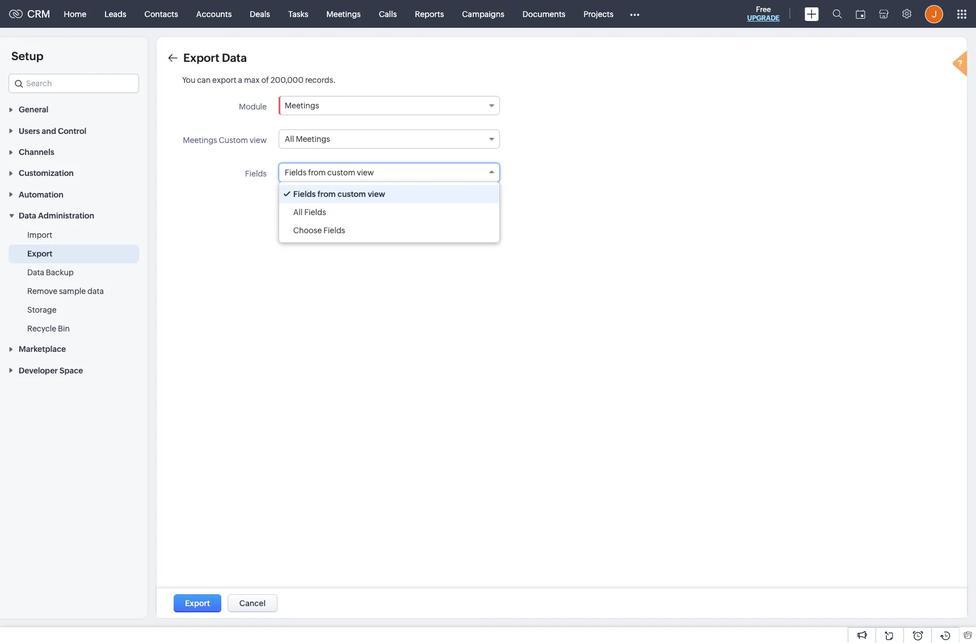 Task type: describe. For each thing, give the bounding box(es) containing it.
200,000
[[271, 76, 304, 85]]

free
[[756, 5, 771, 14]]

automation
[[19, 190, 63, 199]]

import
[[27, 231, 52, 240]]

profile image
[[926, 5, 944, 23]]

max
[[244, 76, 260, 85]]

all meetings
[[285, 135, 330, 144]]

accounts
[[196, 9, 232, 18]]

fields inside field
[[285, 168, 307, 177]]

tasks
[[288, 9, 309, 18]]

create menu image
[[805, 7, 819, 21]]

cancel
[[240, 599, 266, 608]]

data for data administration
[[19, 211, 36, 220]]

and
[[42, 126, 56, 136]]

recycle bin link
[[27, 323, 70, 334]]

choose fields
[[293, 226, 345, 235]]

remove sample data
[[27, 287, 104, 296]]

1 vertical spatial fields from custom view
[[293, 190, 385, 199]]

crm
[[27, 8, 50, 20]]

developer space button
[[0, 360, 148, 381]]

import link
[[27, 229, 52, 241]]

deals
[[250, 9, 270, 18]]

reports link
[[406, 0, 453, 28]]

bin
[[58, 324, 70, 333]]

remove sample data link
[[27, 286, 104, 297]]

Meetings field
[[279, 96, 500, 115]]

Fields from custom view field
[[279, 163, 500, 182]]

fields down custom
[[245, 169, 267, 178]]

you can export a max of 200,000 records.
[[182, 76, 336, 85]]

help image
[[951, 49, 973, 80]]

list box containing fields from custom view
[[279, 182, 500, 242]]

calls link
[[370, 0, 406, 28]]

backup
[[46, 268, 74, 277]]

marketplace button
[[0, 338, 148, 360]]

0 vertical spatial export
[[183, 51, 220, 64]]

customization button
[[0, 162, 148, 184]]

data administration region
[[0, 226, 148, 338]]

contacts
[[145, 9, 178, 18]]

general
[[19, 105, 48, 114]]

a
[[238, 76, 243, 85]]

leads link
[[95, 0, 135, 28]]

projects link
[[575, 0, 623, 28]]

calls
[[379, 9, 397, 18]]

storage
[[27, 306, 57, 315]]

meetings link
[[318, 0, 370, 28]]

can
[[197, 76, 211, 85]]

campaigns link
[[453, 0, 514, 28]]

users
[[19, 126, 40, 136]]

all for all meetings
[[285, 135, 294, 144]]

export for the export link
[[27, 249, 53, 258]]

recycle
[[27, 324, 56, 333]]

0 vertical spatial data
[[222, 51, 247, 64]]

calendar image
[[856, 9, 866, 18]]

custom inside "list box"
[[338, 190, 366, 199]]

general button
[[0, 99, 148, 120]]

data administration
[[19, 211, 94, 220]]

developer space
[[19, 366, 83, 375]]

customization
[[19, 169, 74, 178]]

search image
[[833, 9, 843, 19]]

automation button
[[0, 184, 148, 205]]

export for export 'button'
[[185, 599, 210, 608]]

control
[[58, 126, 86, 136]]

2 vertical spatial view
[[368, 190, 385, 199]]

Other Modules field
[[623, 5, 647, 23]]

documents link
[[514, 0, 575, 28]]

search element
[[826, 0, 849, 28]]

all fields
[[293, 208, 326, 217]]

deals link
[[241, 0, 279, 28]]

choose
[[293, 226, 322, 235]]

setup
[[11, 49, 43, 62]]



Task type: locate. For each thing, give the bounding box(es) containing it.
fields right choose
[[324, 226, 345, 235]]

administration
[[38, 211, 94, 220]]

data
[[222, 51, 247, 64], [19, 211, 36, 220], [27, 268, 44, 277]]

data up a at the left of page
[[222, 51, 247, 64]]

view right custom
[[250, 136, 267, 145]]

fields up choose fields
[[304, 208, 326, 217]]

1 vertical spatial data
[[19, 211, 36, 220]]

all right custom
[[285, 135, 294, 144]]

0 vertical spatial from
[[308, 168, 326, 177]]

from
[[308, 168, 326, 177], [318, 190, 336, 199]]

1 vertical spatial export
[[27, 249, 53, 258]]

marketplace
[[19, 345, 66, 354]]

0 vertical spatial custom
[[328, 168, 356, 177]]

meetings custom view
[[183, 136, 267, 145]]

export inside 'button'
[[185, 599, 210, 608]]

None field
[[9, 74, 139, 93]]

export down import
[[27, 249, 53, 258]]

0 vertical spatial fields from custom view
[[285, 168, 374, 177]]

all inside field
[[285, 135, 294, 144]]

All Meetings field
[[279, 129, 500, 149]]

fields from custom view inside fields from custom view field
[[285, 168, 374, 177]]

fields from custom view
[[285, 168, 374, 177], [293, 190, 385, 199]]

data administration button
[[0, 205, 148, 226]]

view inside field
[[357, 168, 374, 177]]

2 vertical spatial data
[[27, 268, 44, 277]]

documents
[[523, 9, 566, 18]]

leads
[[105, 9, 126, 18]]

view down all meetings field
[[357, 168, 374, 177]]

data inside region
[[27, 268, 44, 277]]

home link
[[55, 0, 95, 28]]

export link
[[27, 248, 53, 260]]

campaigns
[[462, 9, 505, 18]]

data backup link
[[27, 267, 74, 278]]

data inside dropdown button
[[19, 211, 36, 220]]

records.
[[305, 76, 336, 85]]

data down the export link
[[27, 268, 44, 277]]

free upgrade
[[748, 5, 780, 22]]

custom down fields from custom view field
[[338, 190, 366, 199]]

export left cancel button
[[185, 599, 210, 608]]

from inside fields from custom view field
[[308, 168, 326, 177]]

1 vertical spatial all
[[293, 208, 303, 217]]

fields from custom view down all meetings
[[285, 168, 374, 177]]

tasks link
[[279, 0, 318, 28]]

users and control button
[[0, 120, 148, 141]]

fields from custom view up all fields
[[293, 190, 385, 199]]

fields
[[285, 168, 307, 177], [245, 169, 267, 178], [293, 190, 316, 199], [304, 208, 326, 217], [324, 226, 345, 235]]

export
[[183, 51, 220, 64], [27, 249, 53, 258], [185, 599, 210, 608]]

export
[[212, 76, 237, 85]]

2 vertical spatial export
[[185, 599, 210, 608]]

1 vertical spatial from
[[318, 190, 336, 199]]

data for data backup
[[27, 268, 44, 277]]

storage link
[[27, 304, 57, 316]]

custom
[[219, 136, 248, 145]]

space
[[60, 366, 83, 375]]

1 vertical spatial custom
[[338, 190, 366, 199]]

all up choose
[[293, 208, 303, 217]]

data backup
[[27, 268, 74, 277]]

all inside "list box"
[[293, 208, 303, 217]]

upgrade
[[748, 14, 780, 22]]

you
[[182, 76, 196, 85]]

create menu element
[[798, 0, 826, 28]]

meetings
[[327, 9, 361, 18], [285, 101, 319, 110], [296, 135, 330, 144], [183, 136, 217, 145]]

list box
[[279, 182, 500, 242]]

fields up all fields
[[293, 190, 316, 199]]

accounts link
[[187, 0, 241, 28]]

remove
[[27, 287, 57, 296]]

all
[[285, 135, 294, 144], [293, 208, 303, 217]]

home
[[64, 9, 86, 18]]

developer
[[19, 366, 58, 375]]

recycle bin
[[27, 324, 70, 333]]

sample
[[59, 287, 86, 296]]

from up all fields
[[318, 190, 336, 199]]

cancel button
[[228, 595, 278, 613]]

crm link
[[9, 8, 50, 20]]

channels button
[[0, 141, 148, 162]]

projects
[[584, 9, 614, 18]]

fields down all meetings
[[285, 168, 307, 177]]

Search text field
[[9, 74, 139, 93]]

from inside "list box"
[[318, 190, 336, 199]]

contacts link
[[135, 0, 187, 28]]

export inside "data administration" region
[[27, 249, 53, 258]]

custom
[[328, 168, 356, 177], [338, 190, 366, 199]]

1 vertical spatial view
[[357, 168, 374, 177]]

from down all meetings
[[308, 168, 326, 177]]

custom down all meetings
[[328, 168, 356, 177]]

data
[[87, 287, 104, 296]]

view down fields from custom view field
[[368, 190, 385, 199]]

0 vertical spatial all
[[285, 135, 294, 144]]

users and control
[[19, 126, 86, 136]]

export up 'can'
[[183, 51, 220, 64]]

all for all fields
[[293, 208, 303, 217]]

profile element
[[919, 0, 951, 28]]

module
[[239, 102, 267, 111]]

reports
[[415, 9, 444, 18]]

export button
[[174, 595, 221, 613]]

data up import
[[19, 211, 36, 220]]

view
[[250, 136, 267, 145], [357, 168, 374, 177], [368, 190, 385, 199]]

channels
[[19, 148, 54, 157]]

custom inside field
[[328, 168, 356, 177]]

export data
[[183, 51, 247, 64]]

of
[[261, 76, 269, 85]]

0 vertical spatial view
[[250, 136, 267, 145]]



Task type: vqa. For each thing, say whether or not it's contained in the screenshot.
Storage link
yes



